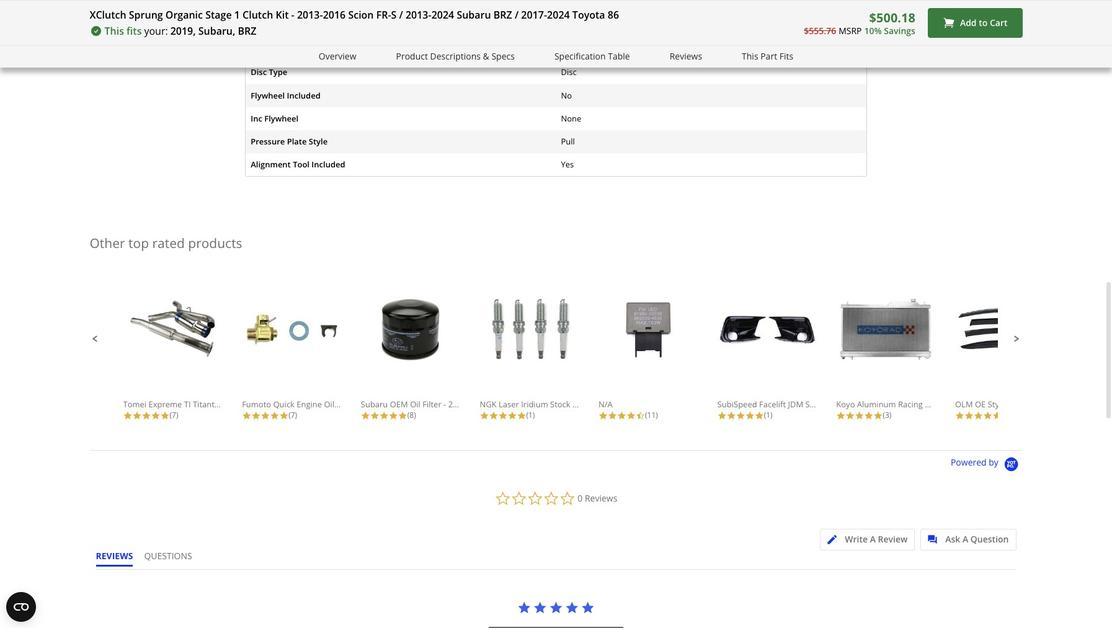 Task type: locate. For each thing, give the bounding box(es) containing it.
1 vertical spatial this
[[742, 50, 759, 62]]

reviews
[[670, 50, 703, 62], [585, 493, 618, 505]]

sprung
[[129, 8, 163, 22], [561, 44, 588, 55]]

inc
[[251, 113, 262, 124]]

write no frame image
[[828, 536, 844, 545]]

0 vertical spatial subaru
[[457, 8, 491, 22]]

1 horizontal spatial 2013-
[[406, 8, 432, 22]]

powered by link
[[952, 457, 1023, 473]]

/ left 2017-
[[515, 8, 519, 22]]

0 horizontal spatial organic
[[166, 8, 203, 22]]

1 vertical spatial style
[[309, 136, 328, 147]]

this for this part fits
[[742, 50, 759, 62]]

half star image
[[636, 412, 646, 421]]

1 horizontal spatial oil
[[410, 399, 421, 410]]

1 horizontal spatial 2024
[[548, 8, 570, 22]]

yes
[[561, 159, 574, 170]]

2013- right kit
[[297, 8, 323, 22]]

flywheel down disc type
[[251, 90, 285, 101]]

add
[[961, 17, 977, 29]]

7 total reviews element for quick
[[242, 410, 341, 421]]

0 horizontal spatial oil
[[324, 399, 335, 410]]

this down xclutch
[[105, 24, 124, 38]]

star image
[[123, 412, 133, 421], [133, 412, 142, 421], [142, 412, 151, 421], [151, 412, 160, 421], [242, 412, 251, 421], [270, 412, 279, 421], [279, 412, 289, 421], [370, 412, 380, 421], [380, 412, 389, 421], [389, 412, 398, 421], [398, 412, 408, 421], [499, 412, 508, 421], [508, 412, 517, 421], [599, 412, 608, 421], [627, 412, 636, 421], [718, 412, 727, 421], [837, 412, 846, 421], [846, 412, 856, 421], [865, 412, 874, 421], [874, 412, 883, 421], [965, 412, 975, 421], [975, 412, 984, 421], [984, 412, 993, 421], [518, 602, 531, 615], [534, 602, 547, 615]]

specification
[[555, 50, 606, 62]]

1 (1) from the left
[[527, 410, 535, 421]]

1 horizontal spatial 1 total reviews element
[[718, 410, 817, 421]]

1 a from the left
[[871, 534, 876, 546]]

0 horizontal spatial style
[[269, 44, 288, 55]]

1 horizontal spatial brz
[[494, 8, 513, 22]]

(1) right laser
[[527, 410, 535, 421]]

(1)
[[527, 410, 535, 421], [765, 410, 773, 421]]

1 total reviews element
[[480, 410, 579, 421], [718, 410, 817, 421]]

1 total reviews element for facelift
[[718, 410, 817, 421]]

... left oe
[[962, 399, 969, 410]]

0 horizontal spatial brz
[[238, 24, 257, 38]]

this
[[105, 24, 124, 38], [742, 50, 759, 62]]

86
[[608, 8, 619, 22]]

alignment tool included
[[251, 159, 345, 170]]

disc for disc material
[[251, 21, 267, 32]]

guards
[[1027, 399, 1055, 410]]

hub
[[590, 44, 606, 55]]

quick
[[273, 399, 295, 410]]

(7) for quick
[[289, 410, 297, 421]]

0 horizontal spatial 1 total reviews element
[[480, 410, 579, 421]]

(7)
[[170, 410, 178, 421], [289, 410, 297, 421]]

rain
[[1009, 399, 1025, 410]]

2 (7) from the left
[[289, 410, 297, 421]]

style...
[[806, 399, 830, 410]]

0 vertical spatial this
[[105, 24, 124, 38]]

1 vertical spatial sprung
[[561, 44, 588, 55]]

ask
[[946, 534, 961, 546]]

1 horizontal spatial this
[[742, 50, 759, 62]]

a for write
[[871, 534, 876, 546]]

specs
[[492, 50, 515, 62]]

subaru up &
[[457, 8, 491, 22]]

organic up sprung hub
[[561, 21, 591, 32]]

style for pressure
[[309, 136, 328, 147]]

10%
[[865, 25, 882, 36]]

... right guards
[[1059, 399, 1066, 410]]

(7) right back...
[[289, 410, 297, 421]]

1 horizontal spatial style
[[309, 136, 328, 147]]

2013- right s
[[406, 8, 432, 22]]

specification table link
[[555, 50, 630, 64]]

a for ask
[[963, 534, 969, 546]]

fits
[[780, 50, 794, 62]]

subispeed facelift jdm style...
[[718, 399, 830, 410]]

2 7 total reviews element from the left
[[242, 410, 341, 421]]

tab list containing reviews
[[96, 551, 203, 570]]

cart
[[991, 17, 1008, 29]]

0 vertical spatial reviews
[[670, 50, 703, 62]]

2 a from the left
[[963, 534, 969, 546]]

2015+
[[449, 399, 472, 410]]

this left part
[[742, 50, 759, 62]]

product
[[396, 50, 428, 62]]

tool
[[293, 159, 310, 170]]

(7) for expreme
[[170, 410, 178, 421]]

powered
[[952, 457, 987, 469]]

flywheel
[[251, 90, 285, 101], [265, 113, 299, 124]]

oil
[[324, 399, 335, 410], [410, 399, 421, 410]]

stage
[[206, 8, 232, 22]]

ti
[[184, 399, 191, 410]]

1 1 total reviews element from the left
[[480, 410, 579, 421]]

2 / from the left
[[515, 8, 519, 22]]

2 1 total reviews element from the left
[[718, 410, 817, 421]]

0 horizontal spatial ...
[[962, 399, 969, 410]]

sprung left hub
[[561, 44, 588, 55]]

fits
[[127, 24, 142, 38]]

disc right 1
[[251, 21, 267, 32]]

3 total reviews element
[[837, 410, 936, 421]]

0 vertical spatial included
[[287, 90, 321, 101]]

other top rated products
[[90, 235, 242, 252]]

filter
[[423, 399, 442, 410]]

1 horizontal spatial organic
[[561, 21, 591, 32]]

pull
[[561, 136, 575, 147]]

1 horizontal spatial subaru
[[457, 8, 491, 22]]

flywheel included
[[251, 90, 321, 101]]

1 (7) from the left
[[170, 410, 178, 421]]

tomei expreme ti titantium cat-back...
[[123, 399, 270, 410]]

0 horizontal spatial this
[[105, 24, 124, 38]]

1 horizontal spatial ...
[[1059, 399, 1066, 410]]

write
[[846, 534, 868, 546]]

7 total reviews element
[[123, 410, 223, 421], [242, 410, 341, 421]]

specification table
[[555, 50, 630, 62]]

1 7 total reviews element from the left
[[123, 410, 223, 421]]

2024 left toyota
[[548, 8, 570, 22]]

0 horizontal spatial reviews
[[585, 493, 618, 505]]

clutch
[[243, 8, 273, 22]]

s
[[391, 8, 397, 22]]

0 horizontal spatial /
[[399, 8, 403, 22]]

a right write
[[871, 534, 876, 546]]

1 horizontal spatial sprung
[[561, 44, 588, 55]]

0 horizontal spatial (1)
[[527, 410, 535, 421]]

rated
[[152, 235, 185, 252]]

to
[[980, 17, 988, 29]]

subaru left oem
[[361, 399, 388, 410]]

disc up disc type
[[251, 44, 267, 55]]

included down type
[[287, 90, 321, 101]]

1 vertical spatial included
[[312, 159, 345, 170]]

xclutch
[[90, 8, 126, 22]]

1 / from the left
[[399, 8, 403, 22]]

/
[[399, 8, 403, 22], [515, 8, 519, 22]]

disc for disc type
[[251, 67, 267, 78]]

oil right oem
[[410, 399, 421, 410]]

2 2024 from the left
[[548, 8, 570, 22]]

included right tool
[[312, 159, 345, 170]]

star image
[[160, 412, 170, 421], [251, 412, 261, 421], [261, 412, 270, 421], [361, 412, 370, 421], [480, 412, 489, 421], [489, 412, 499, 421], [517, 412, 527, 421], [608, 412, 618, 421], [618, 412, 627, 421], [727, 412, 737, 421], [737, 412, 746, 421], [746, 412, 755, 421], [755, 412, 765, 421], [856, 412, 865, 421], [956, 412, 965, 421], [993, 412, 1002, 421], [550, 602, 563, 615], [566, 602, 579, 615], [581, 602, 595, 615]]

stock
[[551, 399, 571, 410]]

included
[[287, 90, 321, 101], [312, 159, 345, 170]]

(8)
[[408, 410, 416, 421]]

0 horizontal spatial a
[[871, 534, 876, 546]]

oil inside fumoto quick engine oil drain valve... link
[[324, 399, 335, 410]]

brz down 1
[[238, 24, 257, 38]]

1 horizontal spatial 7 total reviews element
[[242, 410, 341, 421]]

open widget image
[[6, 593, 36, 623]]

disc
[[251, 21, 267, 32], [251, 44, 267, 55], [251, 67, 267, 78], [561, 67, 577, 78]]

a
[[871, 534, 876, 546], [963, 534, 969, 546]]

$555.76
[[805, 25, 837, 36]]

1 horizontal spatial (1)
[[765, 410, 773, 421]]

2 oil from the left
[[410, 399, 421, 410]]

2019,
[[170, 24, 196, 38]]

1 horizontal spatial (7)
[[289, 410, 297, 421]]

2013-
[[297, 8, 323, 22], [406, 8, 432, 22]]

fumoto quick engine oil drain valve... link
[[242, 297, 386, 410]]

this part fits
[[742, 50, 794, 62]]

1 horizontal spatial a
[[963, 534, 969, 546]]

a right ask at the bottom right
[[963, 534, 969, 546]]

disc style
[[251, 44, 288, 55]]

laser
[[499, 399, 519, 410]]

organic
[[166, 8, 203, 22], [561, 21, 591, 32]]

inc flywheel
[[251, 113, 299, 124]]

0 vertical spatial sprung
[[129, 8, 163, 22]]

scion
[[348, 8, 374, 22]]

sprung up your:
[[129, 8, 163, 22]]

2 vertical spatial style
[[989, 399, 1007, 410]]

0 horizontal spatial 2024
[[432, 8, 455, 22]]

1 2013- from the left
[[297, 8, 323, 22]]

oil left drain
[[324, 399, 335, 410]]

/ right s
[[399, 8, 403, 22]]

2 horizontal spatial style
[[989, 399, 1007, 410]]

1 vertical spatial subaru
[[361, 399, 388, 410]]

style
[[269, 44, 288, 55], [309, 136, 328, 147], [989, 399, 1007, 410]]

(1) left jdm
[[765, 410, 773, 421]]

style right plate
[[309, 136, 328, 147]]

2 total reviews element
[[956, 410, 1055, 421]]

tab list
[[96, 551, 203, 570]]

flywheel down flywheel included
[[265, 113, 299, 124]]

brz left 2017-
[[494, 8, 513, 22]]

reviews link
[[670, 50, 703, 64]]

2024 up "product descriptions & specs"
[[432, 8, 455, 22]]

1 ... from the left
[[962, 399, 969, 410]]

1 oil from the left
[[324, 399, 335, 410]]

0 horizontal spatial 2013-
[[297, 8, 323, 22]]

(7) left ti
[[170, 410, 178, 421]]

0 horizontal spatial 7 total reviews element
[[123, 410, 223, 421]]

2 (1) from the left
[[765, 410, 773, 421]]

...
[[962, 399, 969, 410], [1059, 399, 1066, 410]]

brz
[[494, 8, 513, 22], [238, 24, 257, 38]]

1 horizontal spatial /
[[515, 8, 519, 22]]

organic up 2019,
[[166, 8, 203, 22]]

style up type
[[269, 44, 288, 55]]

disc left type
[[251, 67, 267, 78]]

style right oe
[[989, 399, 1007, 410]]

0 horizontal spatial (7)
[[170, 410, 178, 421]]

0 reviews
[[578, 493, 618, 505]]

0 vertical spatial style
[[269, 44, 288, 55]]

0 horizontal spatial subaru
[[361, 399, 388, 410]]



Task type: vqa. For each thing, say whether or not it's contained in the screenshot.
SUBISPEED LOGO
no



Task type: describe. For each thing, give the bounding box(es) containing it.
write a review
[[846, 534, 908, 546]]

subaru inside 'subaru oem oil filter - 2015+ wrx' link
[[361, 399, 388, 410]]

none
[[561, 113, 582, 124]]

kit
[[276, 8, 289, 22]]

0 vertical spatial brz
[[494, 8, 513, 22]]

expreme
[[149, 399, 182, 410]]

sprung hub
[[561, 44, 606, 55]]

n/a
[[599, 399, 613, 410]]

ask a question button
[[921, 530, 1017, 551]]

&
[[483, 50, 490, 62]]

n/a link
[[599, 297, 698, 410]]

ask a question
[[946, 534, 1010, 546]]

oe
[[976, 399, 986, 410]]

fumoto quick engine oil drain valve...
[[242, 399, 386, 410]]

ngk laser iridium stock heat range... link
[[480, 297, 623, 410]]

alignment
[[251, 159, 291, 170]]

oem
[[390, 399, 408, 410]]

2016
[[323, 8, 346, 22]]

oil inside 'subaru oem oil filter - 2015+ wrx' link
[[410, 399, 421, 410]]

1 vertical spatial brz
[[238, 24, 257, 38]]

no
[[561, 90, 572, 101]]

$500.18
[[870, 9, 916, 26]]

overview
[[319, 50, 357, 62]]

product descriptions & specs link
[[396, 50, 515, 64]]

drain
[[337, 399, 357, 410]]

7 total reviews element for expreme
[[123, 410, 223, 421]]

this fits your: 2019, subaru, brz
[[105, 24, 257, 38]]

(2)
[[1002, 410, 1011, 421]]

style for olm
[[989, 399, 1007, 410]]

this for this fits your: 2019, subaru, brz
[[105, 24, 124, 38]]

fumoto
[[242, 399, 271, 410]]

wrx
[[474, 399, 491, 410]]

disc down specification
[[561, 67, 577, 78]]

2 ... from the left
[[1059, 399, 1066, 410]]

olm oe style rain guards -...
[[956, 399, 1066, 410]]

disc type
[[251, 67, 288, 78]]

2 2013- from the left
[[406, 8, 432, 22]]

xclutch sprung organic stage 1 clutch kit - 2013-2016 scion fr-s / 2013-2024 subaru brz / 2017-2024 toyota 86
[[90, 8, 619, 22]]

fr-
[[377, 8, 391, 22]]

subaru oem oil filter - 2015+ wrx link
[[361, 297, 491, 410]]

$500.18 $555.76 msrp 10% savings
[[805, 9, 916, 36]]

(11)
[[646, 410, 658, 421]]

0 horizontal spatial sprung
[[129, 8, 163, 22]]

1 vertical spatial reviews
[[585, 493, 618, 505]]

plate
[[287, 136, 307, 147]]

your:
[[144, 24, 168, 38]]

cat-
[[231, 399, 246, 410]]

olm
[[956, 399, 974, 410]]

1 horizontal spatial reviews
[[670, 50, 703, 62]]

1
[[235, 8, 240, 22]]

valve...
[[359, 399, 386, 410]]

add to cart button
[[929, 8, 1023, 38]]

descriptions
[[430, 50, 481, 62]]

racing
[[899, 399, 923, 410]]

material
[[269, 21, 302, 32]]

question
[[971, 534, 1010, 546]]

disc material
[[251, 21, 302, 32]]

overview link
[[319, 50, 357, 64]]

tomei expreme ti titantium cat-back... link
[[123, 297, 270, 410]]

0 vertical spatial flywheel
[[251, 90, 285, 101]]

(3)
[[883, 410, 892, 421]]

ngk laser iridium stock heat range...
[[480, 399, 623, 410]]

part
[[761, 50, 778, 62]]

1 total reviews element for laser
[[480, 410, 579, 421]]

- right guards
[[1057, 399, 1059, 410]]

1 vertical spatial flywheel
[[265, 113, 299, 124]]

top
[[128, 235, 149, 252]]

other
[[90, 235, 125, 252]]

product descriptions & specs
[[396, 50, 515, 62]]

8 total reviews element
[[361, 410, 460, 421]]

msrp
[[839, 25, 862, 36]]

type
[[269, 67, 288, 78]]

jdm
[[789, 399, 804, 410]]

add to cart
[[961, 17, 1008, 29]]

review
[[879, 534, 908, 546]]

dialog image
[[929, 536, 944, 545]]

11 total reviews element
[[599, 410, 698, 421]]

back...
[[246, 399, 270, 410]]

olm oe style rain guards -... link
[[956, 297, 1066, 410]]

pressure plate style
[[251, 136, 328, 147]]

toyota
[[573, 8, 606, 22]]

powered by
[[952, 457, 1002, 469]]

aluminum
[[858, 399, 897, 410]]

koyo
[[837, 399, 856, 410]]

1 2024 from the left
[[432, 8, 455, 22]]

koyo aluminum racing radiator -... link
[[837, 297, 969, 410]]

this part fits link
[[742, 50, 794, 64]]

- right filter
[[444, 399, 446, 410]]

iridium
[[522, 399, 549, 410]]

(1) for facelift
[[765, 410, 773, 421]]

reviews
[[96, 551, 133, 562]]

subaru,
[[198, 24, 235, 38]]

subaru oem oil filter - 2015+ wrx
[[361, 399, 491, 410]]

koyo aluminum racing radiator -...
[[837, 399, 969, 410]]

write a review button
[[821, 530, 916, 551]]

(1) for laser
[[527, 410, 535, 421]]

- right kit
[[291, 8, 295, 22]]

- right radiator
[[960, 399, 962, 410]]

disc for disc style
[[251, 44, 267, 55]]

ngk
[[480, 399, 497, 410]]

engine
[[297, 399, 322, 410]]



